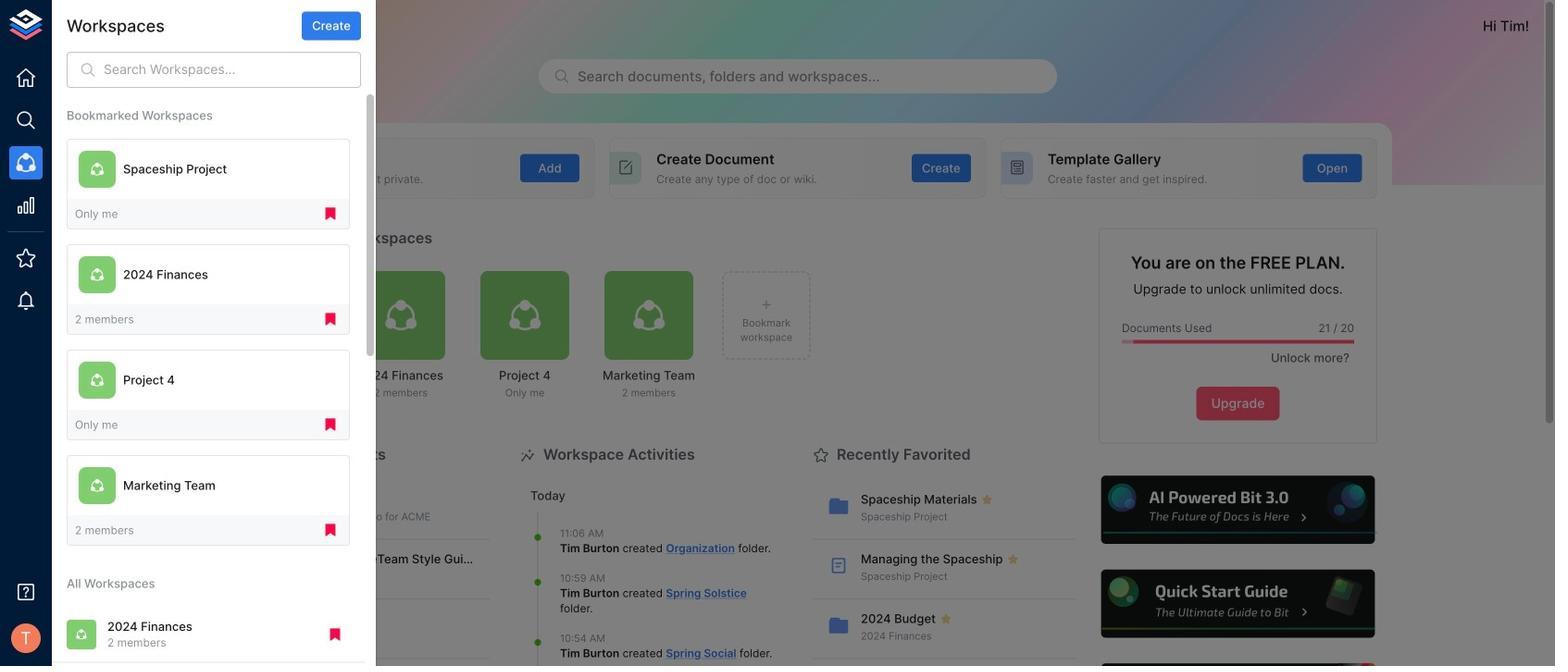 Task type: locate. For each thing, give the bounding box(es) containing it.
remove bookmark image
[[322, 206, 339, 222], [322, 522, 339, 539]]

0 vertical spatial help image
[[1099, 474, 1378, 547]]

2 vertical spatial help image
[[1099, 661, 1378, 667]]

1 vertical spatial help image
[[1099, 568, 1378, 641]]

remove bookmark image
[[322, 311, 339, 328], [322, 417, 339, 434], [327, 627, 344, 643]]

help image
[[1099, 474, 1378, 547], [1099, 568, 1378, 641], [1099, 661, 1378, 667]]

2 vertical spatial remove bookmark image
[[327, 627, 344, 643]]

2 remove bookmark image from the top
[[322, 522, 339, 539]]

1 help image from the top
[[1099, 474, 1378, 547]]

0 vertical spatial remove bookmark image
[[322, 206, 339, 222]]

1 vertical spatial remove bookmark image
[[322, 522, 339, 539]]



Task type: vqa. For each thing, say whether or not it's contained in the screenshot.
second Help image from the bottom of the page
yes



Task type: describe. For each thing, give the bounding box(es) containing it.
Search Workspaces... text field
[[104, 52, 361, 88]]

2 help image from the top
[[1099, 568, 1378, 641]]

3 help image from the top
[[1099, 661, 1378, 667]]

1 remove bookmark image from the top
[[322, 206, 339, 222]]

0 vertical spatial remove bookmark image
[[322, 311, 339, 328]]

1 vertical spatial remove bookmark image
[[322, 417, 339, 434]]



